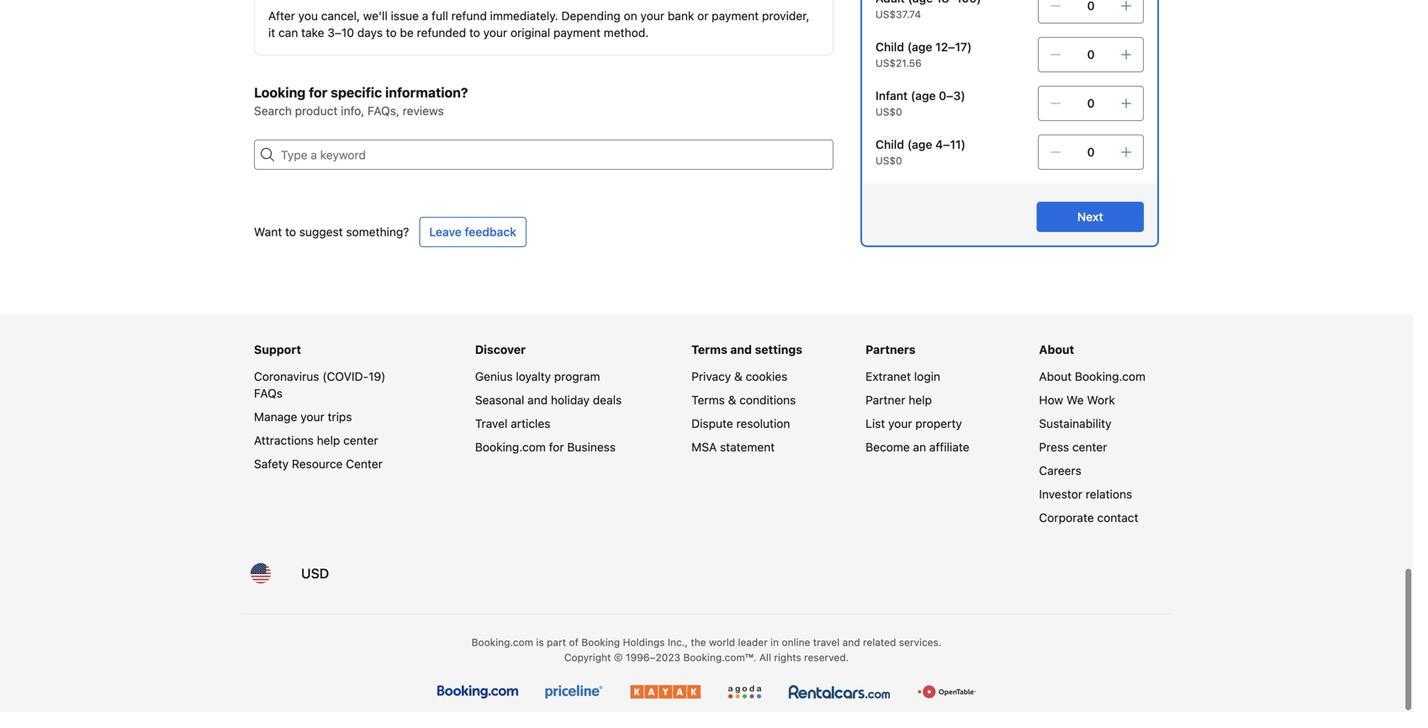 Task type: vqa. For each thing, say whether or not it's contained in the screenshot.
Press
yes



Task type: locate. For each thing, give the bounding box(es) containing it.
seasonal and holiday deals
[[475, 393, 622, 407]]

us$0 inside infant (age 0–3) us$0
[[876, 106, 902, 118]]

us$37.74
[[876, 8, 921, 20]]

for
[[309, 85, 328, 101], [549, 440, 564, 454]]

help
[[909, 393, 932, 407], [317, 434, 340, 448]]

about
[[1039, 343, 1075, 357], [1039, 370, 1072, 384]]

specific
[[331, 85, 382, 101]]

to left be
[[386, 26, 397, 40]]

1 vertical spatial 0
[[1087, 96, 1095, 110]]

us$0 inside child (age 4–11) us$0
[[876, 155, 902, 167]]

refund
[[451, 9, 487, 23]]

child down infant
[[876, 138, 904, 151]]

& for privacy
[[734, 370, 743, 384]]

coronavirus (covid-19) faqs
[[254, 370, 386, 400]]

1 us$0 from the top
[[876, 106, 902, 118]]

1 vertical spatial and
[[528, 393, 548, 407]]

careers
[[1039, 464, 1082, 478]]

us$0
[[876, 106, 902, 118], [876, 155, 902, 167]]

about up how
[[1039, 370, 1072, 384]]

rentalcars image
[[789, 686, 891, 699], [789, 686, 891, 699]]

your right the "on"
[[641, 9, 665, 23]]

seasonal and holiday deals link
[[475, 393, 622, 407]]

0 horizontal spatial and
[[528, 393, 548, 407]]

about for about
[[1039, 343, 1075, 357]]

1 horizontal spatial to
[[386, 26, 397, 40]]

and for terms
[[731, 343, 752, 357]]

services.
[[899, 637, 942, 649]]

1 vertical spatial us$0
[[876, 155, 902, 167]]

settings
[[755, 343, 803, 357]]

privacy & cookies
[[692, 370, 788, 384]]

about for about booking.com
[[1039, 370, 1072, 384]]

0 vertical spatial &
[[734, 370, 743, 384]]

conditions
[[740, 393, 796, 407]]

booking.com down travel articles link
[[475, 440, 546, 454]]

1 about from the top
[[1039, 343, 1075, 357]]

4–11)
[[936, 138, 966, 151]]

booking.com up work
[[1075, 370, 1146, 384]]

0 vertical spatial about
[[1039, 343, 1075, 357]]

and right travel at the bottom right
[[843, 637, 860, 649]]

1 vertical spatial (age
[[911, 89, 936, 103]]

feedback
[[465, 225, 517, 239]]

booking.com image
[[437, 686, 518, 699], [437, 686, 518, 699]]

faqs
[[254, 387, 283, 400]]

1 terms from the top
[[692, 343, 728, 357]]

kayak image
[[630, 686, 701, 699], [630, 686, 701, 699]]

safety
[[254, 457, 289, 471]]

1 horizontal spatial and
[[731, 343, 752, 357]]

for left 'business'
[[549, 440, 564, 454]]

0 vertical spatial for
[[309, 85, 328, 101]]

12–17)
[[936, 40, 972, 54]]

2 terms from the top
[[692, 393, 725, 407]]

to down refund
[[469, 26, 480, 40]]

0 for 4–11)
[[1087, 145, 1095, 159]]

2 about from the top
[[1039, 370, 1072, 384]]

your
[[641, 9, 665, 23], [483, 26, 507, 40], [301, 410, 325, 424], [889, 417, 913, 431]]

1 vertical spatial terms
[[692, 393, 725, 407]]

become an affiliate link
[[866, 440, 970, 454]]

and
[[731, 343, 752, 357], [528, 393, 548, 407], [843, 637, 860, 649]]

for up product
[[309, 85, 328, 101]]

the
[[691, 637, 706, 649]]

2 vertical spatial and
[[843, 637, 860, 649]]

become
[[866, 440, 910, 454]]

how
[[1039, 393, 1064, 407]]

about up the "about booking.com" link
[[1039, 343, 1075, 357]]

press center link
[[1039, 440, 1108, 454]]

1 vertical spatial help
[[317, 434, 340, 448]]

payment down depending
[[554, 26, 601, 40]]

property
[[916, 417, 962, 431]]

payment right or on the top of the page
[[712, 9, 759, 23]]

agoda image
[[728, 686, 762, 699]]

your down partner help
[[889, 417, 913, 431]]

1 vertical spatial for
[[549, 440, 564, 454]]

(age inside child (age 12–17) us$21.56
[[908, 40, 933, 54]]

help for attractions
[[317, 434, 340, 448]]

part
[[547, 637, 566, 649]]

leave
[[429, 225, 462, 239]]

help up safety resource center
[[317, 434, 340, 448]]

0 vertical spatial child
[[876, 40, 904, 54]]

terms up the privacy
[[692, 343, 728, 357]]

your up attractions help center
[[301, 410, 325, 424]]

after
[[268, 9, 295, 23]]

(age
[[908, 40, 933, 54], [911, 89, 936, 103], [908, 138, 933, 151]]

1 vertical spatial &
[[728, 393, 737, 407]]

0 for 0–3)
[[1087, 96, 1095, 110]]

booking.com is part of booking holdings inc., the world leader in online travel and related services. copyright © 1996–2023 booking.com™. all rights reserved.
[[472, 637, 942, 664]]

2 us$0 from the top
[[876, 155, 902, 167]]

& up terms & conditions
[[734, 370, 743, 384]]

to right want
[[285, 225, 296, 239]]

0 vertical spatial and
[[731, 343, 752, 357]]

opentable image
[[918, 686, 976, 699], [918, 686, 976, 699]]

(age inside child (age 4–11) us$0
[[908, 138, 933, 151]]

(age up us$21.56
[[908, 40, 933, 54]]

2 vertical spatial booking.com
[[472, 637, 533, 649]]

safety resource center link
[[254, 457, 383, 471]]

0 vertical spatial us$0
[[876, 106, 902, 118]]

child for child (age 12–17)
[[876, 40, 904, 54]]

center down the sustainability link
[[1073, 440, 1108, 454]]

and for seasonal
[[528, 393, 548, 407]]

& for terms
[[728, 393, 737, 407]]

2 child from the top
[[876, 138, 904, 151]]

attractions
[[254, 434, 314, 448]]

child up us$21.56
[[876, 40, 904, 54]]

partner help link
[[866, 393, 932, 407]]

0 vertical spatial terms
[[692, 343, 728, 357]]

and down genius loyalty program
[[528, 393, 548, 407]]

dispute resolution
[[692, 417, 790, 431]]

(age left 0–3)
[[911, 89, 936, 103]]

payment
[[712, 9, 759, 23], [554, 26, 601, 40]]

seasonal
[[475, 393, 524, 407]]

2 vertical spatial 0
[[1087, 145, 1095, 159]]

center up "center"
[[343, 434, 378, 448]]

& down 'privacy & cookies' link
[[728, 393, 737, 407]]

original
[[511, 26, 550, 40]]

immediately.
[[490, 9, 558, 23]]

reserved.
[[804, 652, 849, 664]]

after you cancel, we'll issue a full refund immediately. depending on your bank or payment provider, it can take 3–10 days to be refunded to your original payment method.
[[268, 9, 810, 40]]

0 horizontal spatial payment
[[554, 26, 601, 40]]

and inside booking.com is part of booking holdings inc., the world leader in online travel and related services. copyright © 1996–2023 booking.com™. all rights reserved.
[[843, 637, 860, 649]]

help up the list your property
[[909, 393, 932, 407]]

child (age 12–17) us$21.56
[[876, 40, 972, 69]]

0 vertical spatial (age
[[908, 40, 933, 54]]

1 horizontal spatial help
[[909, 393, 932, 407]]

center
[[343, 434, 378, 448], [1073, 440, 1108, 454]]

booking.com inside booking.com is part of booking holdings inc., the world leader in online travel and related services. copyright © 1996–2023 booking.com™. all rights reserved.
[[472, 637, 533, 649]]

0
[[1087, 48, 1095, 61], [1087, 96, 1095, 110], [1087, 145, 1095, 159]]

1 horizontal spatial for
[[549, 440, 564, 454]]

terms
[[692, 343, 728, 357], [692, 393, 725, 407]]

priceline.com image
[[545, 686, 603, 699], [545, 686, 603, 699]]

child for child (age 4–11)
[[876, 138, 904, 151]]

child inside child (age 4–11) us$0
[[876, 138, 904, 151]]

investor relations link
[[1039, 488, 1133, 501]]

refunded
[[417, 26, 466, 40]]

contact
[[1097, 511, 1139, 525]]

infant
[[876, 89, 908, 103]]

2 horizontal spatial and
[[843, 637, 860, 649]]

0 vertical spatial 0
[[1087, 48, 1095, 61]]

booking.com
[[1075, 370, 1146, 384], [475, 440, 546, 454], [472, 637, 533, 649]]

usd
[[301, 566, 329, 582]]

child (age 4–11) us$0
[[876, 138, 966, 167]]

(age inside infant (age 0–3) us$0
[[911, 89, 936, 103]]

child inside child (age 12–17) us$21.56
[[876, 40, 904, 54]]

booking.com left "is" on the left bottom of the page
[[472, 637, 533, 649]]

1 child from the top
[[876, 40, 904, 54]]

(age left 4–11)
[[908, 138, 933, 151]]

investor relations
[[1039, 488, 1133, 501]]

0 horizontal spatial help
[[317, 434, 340, 448]]

1 vertical spatial about
[[1039, 370, 1072, 384]]

terms down the privacy
[[692, 393, 725, 407]]

depending
[[562, 9, 621, 23]]

suggest
[[299, 225, 343, 239]]

1 horizontal spatial payment
[[712, 9, 759, 23]]

0 vertical spatial help
[[909, 393, 932, 407]]

cookies
[[746, 370, 788, 384]]

1 0 from the top
[[1087, 48, 1095, 61]]

safety resource center
[[254, 457, 383, 471]]

1 vertical spatial child
[[876, 138, 904, 151]]

for inside looking for specific information? search product info, faqs, reviews
[[309, 85, 328, 101]]

holdings
[[623, 637, 665, 649]]

3 0 from the top
[[1087, 145, 1095, 159]]

child
[[876, 40, 904, 54], [876, 138, 904, 151]]

terms & conditions
[[692, 393, 796, 407]]

1 vertical spatial booking.com
[[475, 440, 546, 454]]

trips
[[328, 410, 352, 424]]

next button
[[1037, 202, 1144, 232]]

press center
[[1039, 440, 1108, 454]]

center
[[346, 457, 383, 471]]

product
[[295, 104, 338, 118]]

become an affiliate
[[866, 440, 970, 454]]

partner help
[[866, 393, 932, 407]]

attractions help center
[[254, 434, 378, 448]]

search
[[254, 104, 292, 118]]

0 horizontal spatial for
[[309, 85, 328, 101]]

2 0 from the top
[[1087, 96, 1095, 110]]

list your property link
[[866, 417, 962, 431]]

msa statement
[[692, 440, 775, 454]]

2 vertical spatial (age
[[908, 138, 933, 151]]

and up privacy & cookies
[[731, 343, 752, 357]]



Task type: describe. For each thing, give the bounding box(es) containing it.
provider,
[[762, 9, 810, 23]]

partner
[[866, 393, 906, 407]]

for for business
[[549, 440, 564, 454]]

corporate
[[1039, 511, 1094, 525]]

booking.com for business
[[475, 440, 546, 454]]

corporate contact link
[[1039, 511, 1139, 525]]

how we work
[[1039, 393, 1115, 407]]

manage your trips link
[[254, 410, 352, 424]]

genius
[[475, 370, 513, 384]]

us$0 for infant (age 0–3)
[[876, 106, 902, 118]]

can
[[279, 26, 298, 40]]

2 horizontal spatial to
[[469, 26, 480, 40]]

attractions help center link
[[254, 434, 378, 448]]

0 horizontal spatial to
[[285, 225, 296, 239]]

about booking.com
[[1039, 370, 1146, 384]]

genius loyalty program
[[475, 370, 600, 384]]

investor
[[1039, 488, 1083, 501]]

travel
[[813, 637, 840, 649]]

0 vertical spatial payment
[[712, 9, 759, 23]]

agoda image
[[728, 686, 762, 699]]

(age for 4–11)
[[908, 138, 933, 151]]

reviews
[[403, 104, 444, 118]]

days
[[357, 26, 383, 40]]

something?
[[346, 225, 409, 239]]

dispute
[[692, 417, 733, 431]]

statement
[[720, 440, 775, 454]]

terms for terms and settings
[[692, 343, 728, 357]]

19)
[[369, 370, 386, 384]]

manage your trips
[[254, 410, 352, 424]]

travel articles
[[475, 417, 551, 431]]

0 horizontal spatial center
[[343, 434, 378, 448]]

you
[[298, 9, 318, 23]]

deals
[[593, 393, 622, 407]]

booking.com for business
[[475, 440, 616, 454]]

info,
[[341, 104, 364, 118]]

extranet login link
[[866, 370, 941, 384]]

manage
[[254, 410, 297, 424]]

online
[[782, 637, 811, 649]]

us$21.56
[[876, 57, 922, 69]]

your down refund
[[483, 26, 507, 40]]

for for specific
[[309, 85, 328, 101]]

3–10
[[328, 26, 354, 40]]

help for partner
[[909, 393, 932, 407]]

list your property
[[866, 417, 962, 431]]

cancel,
[[321, 9, 360, 23]]

booking
[[582, 637, 620, 649]]

coronavirus
[[254, 370, 319, 384]]

of
[[569, 637, 579, 649]]

booking.com™.
[[683, 652, 757, 664]]

it
[[268, 26, 275, 40]]

leave feedback button
[[419, 217, 527, 247]]

terms and settings
[[692, 343, 803, 357]]

articles
[[511, 417, 551, 431]]

work
[[1087, 393, 1115, 407]]

©
[[614, 652, 623, 664]]

or
[[698, 9, 709, 23]]

looking for specific information? search product info, faqs, reviews
[[254, 85, 468, 118]]

rights
[[774, 652, 802, 664]]

terms for terms & conditions
[[692, 393, 725, 407]]

1 horizontal spatial center
[[1073, 440, 1108, 454]]

loyalty
[[516, 370, 551, 384]]

travel articles link
[[475, 417, 551, 431]]

inc.,
[[668, 637, 688, 649]]

looking
[[254, 85, 306, 101]]

how we work link
[[1039, 393, 1115, 407]]

program
[[554, 370, 600, 384]]

on
[[624, 9, 638, 23]]

1 vertical spatial payment
[[554, 26, 601, 40]]

booking.com for part
[[472, 637, 533, 649]]

(age for 12–17)
[[908, 40, 933, 54]]

(age for 0–3)
[[911, 89, 936, 103]]

in
[[771, 637, 779, 649]]

extranet login
[[866, 370, 941, 384]]

all
[[760, 652, 771, 664]]

holiday
[[551, 393, 590, 407]]

login
[[914, 370, 941, 384]]

method.
[[604, 26, 649, 40]]

related
[[863, 637, 896, 649]]

msa statement link
[[692, 440, 775, 454]]

take
[[301, 26, 324, 40]]

0 for 12–17)
[[1087, 48, 1095, 61]]

resource
[[292, 457, 343, 471]]

infant (age 0–3) us$0
[[876, 89, 966, 118]]

support
[[254, 343, 301, 357]]

genius loyalty program link
[[475, 370, 600, 384]]

want to suggest something?
[[254, 225, 409, 239]]

leave feedback
[[429, 225, 517, 239]]

msa
[[692, 440, 717, 454]]

us$0 for child (age 4–11)
[[876, 155, 902, 167]]

usd button
[[291, 554, 339, 594]]

privacy
[[692, 370, 731, 384]]

copyright
[[564, 652, 611, 664]]

discover
[[475, 343, 526, 357]]

Type a keyword field
[[274, 140, 834, 170]]

issue
[[391, 9, 419, 23]]

coronavirus (covid-19) faqs link
[[254, 370, 386, 400]]

privacy & cookies link
[[692, 370, 788, 384]]

0 vertical spatial booking.com
[[1075, 370, 1146, 384]]

corporate contact
[[1039, 511, 1139, 525]]



